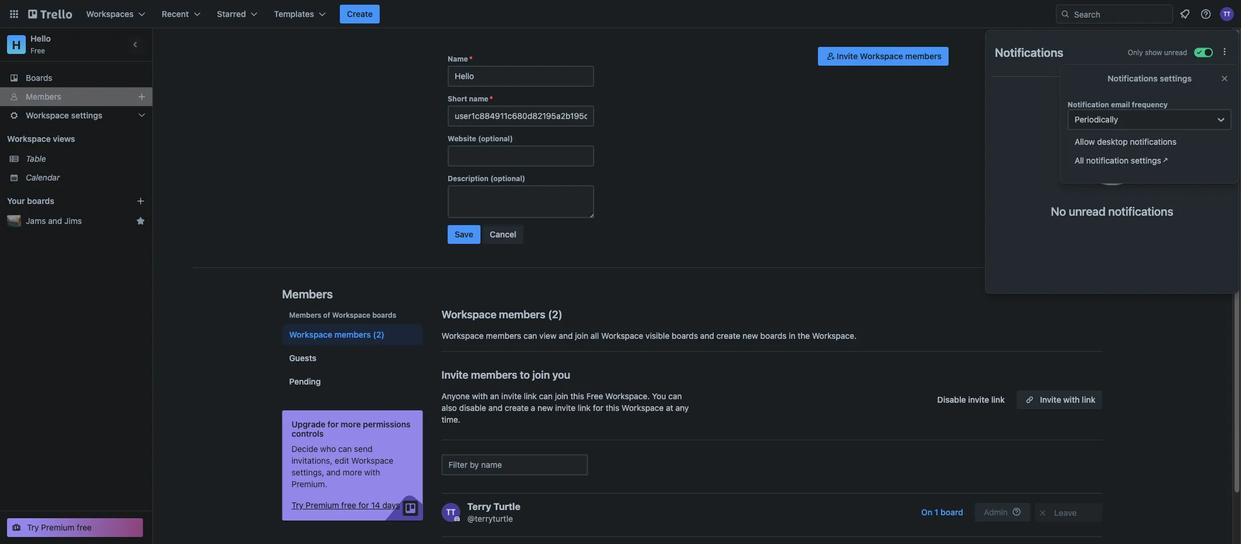 Task type: describe. For each thing, give the bounding box(es) containing it.
Filter by name text field
[[442, 454, 588, 475]]

show
[[1145, 48, 1163, 57]]

and inside anyone with an invite link can join this free workspace. you can also disable and create a new invite link for this workspace at any time.
[[489, 403, 503, 413]]

for inside upgrade for more permissions controls decide who can send invitations, edit workspace settings, and more with premium.
[[328, 419, 339, 429]]

notifications for notifications settings
[[1108, 74, 1158, 83]]

a
[[531, 403, 536, 413]]

allow desktop notifications button
[[1068, 132, 1232, 151]]

leave link
[[1036, 503, 1103, 522]]

back to home image
[[28, 5, 72, 23]]

you
[[652, 391, 666, 401]]

create button
[[340, 5, 380, 23]]

members inside button
[[906, 51, 942, 61]]

allow
[[1075, 137, 1095, 147]]

boards link
[[0, 69, 152, 87]]

short
[[448, 94, 468, 103]]

can left the view
[[524, 331, 537, 341]]

can down you on the left bottom
[[539, 391, 553, 401]]

join inside anyone with an invite link can join this free workspace. you can also disable and create a new invite link for this workspace at any time.
[[555, 391, 569, 401]]

1 vertical spatial unread
[[1069, 204, 1106, 218]]

1
[[935, 507, 939, 517]]

for inside button
[[359, 500, 369, 510]]

notification
[[1087, 156, 1129, 165]]

workspace. inside anyone with an invite link can join this free workspace. you can also disable and create a new invite link for this workspace at any time.
[[606, 391, 650, 401]]

primary element
[[0, 0, 1242, 28]]

turtle
[[494, 501, 521, 512]]

try premium free for 14 days
[[292, 500, 400, 510]]

of
[[323, 311, 330, 319]]

invite for invite workspace members
[[837, 51, 858, 61]]

name
[[469, 94, 489, 103]]

leave
[[1055, 508, 1077, 518]]

on 1 board
[[922, 507, 964, 517]]

decide
[[292, 444, 318, 454]]

also
[[442, 403, 457, 413]]

with inside upgrade for more permissions controls decide who can send invitations, edit workspace settings, and more with premium.
[[364, 468, 380, 477]]

save
[[455, 230, 474, 239]]

h link
[[7, 35, 26, 54]]

taco image
[[1081, 107, 1144, 185]]

invite inside button
[[969, 395, 990, 405]]

notifications for notifications
[[995, 45, 1064, 59]]

jams
[[26, 216, 46, 226]]

(2)
[[373, 330, 385, 339]]

settings for workspace settings
[[71, 111, 102, 120]]

templates
[[274, 9, 314, 19]]

workspace settings
[[26, 111, 102, 120]]

email
[[1112, 100, 1131, 108]]

0 horizontal spatial workspace members
[[289, 330, 371, 339]]

notifications settings
[[1108, 74, 1192, 83]]

try premium free for 14 days button
[[292, 499, 400, 511]]

settings for notifications settings
[[1160, 74, 1192, 83]]

0 horizontal spatial *
[[469, 55, 473, 63]]

hello free
[[30, 34, 51, 55]]

all notification settings
[[1075, 156, 1162, 165]]

calendar link
[[26, 172, 145, 183]]

jims
[[64, 216, 82, 226]]

2 vertical spatial members
[[289, 311, 322, 319]]

1 vertical spatial more
[[343, 468, 362, 477]]

premium.
[[292, 479, 327, 489]]

create inside anyone with an invite link can join this free workspace. you can also disable and create a new invite link for this workspace at any time.
[[505, 403, 529, 413]]

allow desktop notifications
[[1075, 137, 1177, 147]]

premium for try premium free
[[41, 523, 75, 532]]

free for try premium free
[[77, 523, 92, 532]]

recent
[[162, 9, 189, 19]]

on 1 board link
[[915, 503, 971, 522]]

frequency
[[1132, 100, 1168, 108]]

starred
[[217, 9, 246, 19]]

anyone with an invite link can join this free workspace. you can also disable and create a new invite link for this workspace at any time.
[[442, 391, 689, 424]]

search image
[[1061, 9, 1071, 19]]

invitations,
[[292, 456, 333, 465]]

name
[[448, 55, 468, 63]]

link inside button
[[1082, 395, 1096, 405]]

boards left in
[[761, 331, 787, 341]]

any
[[676, 403, 689, 413]]

table
[[26, 154, 46, 164]]

0 vertical spatial more
[[341, 419, 361, 429]]

and left the jims
[[48, 216, 62, 226]]

workspace settings button
[[0, 106, 152, 125]]

0 vertical spatial join
[[575, 331, 589, 341]]

new inside anyone with an invite link can join this free workspace. you can also disable and create a new invite link for this workspace at any time.
[[538, 403, 553, 413]]

1 vertical spatial this
[[606, 403, 620, 413]]

guests link
[[282, 348, 423, 369]]

invite members to join you
[[442, 368, 571, 381]]

sm image
[[1037, 507, 1049, 519]]

disable
[[938, 395, 967, 405]]

sm image
[[825, 50, 837, 62]]

free inside anyone with an invite link can join this free workspace. you can also disable and create a new invite link for this workspace at any time.
[[587, 391, 603, 401]]

Search field
[[1071, 5, 1173, 23]]

try for try premium free
[[27, 523, 39, 532]]

hello
[[30, 34, 51, 43]]

workspaces button
[[79, 5, 152, 23]]

at
[[666, 403, 674, 413]]

settings inside all notification settings link
[[1131, 156, 1162, 165]]

description
[[448, 174, 489, 182]]

1 vertical spatial join
[[533, 368, 550, 381]]

disable
[[459, 403, 486, 413]]

to
[[520, 368, 530, 381]]

try premium free button
[[7, 518, 143, 537]]

website
[[448, 134, 477, 142]]

cancel
[[490, 230, 517, 239]]

short name *
[[448, 94, 493, 103]]

all notification settings link
[[1068, 151, 1231, 170]]

(
[[548, 308, 552, 320]]

close popover image
[[1221, 74, 1230, 83]]

0 vertical spatial new
[[743, 331, 759, 341]]

settings,
[[292, 468, 324, 477]]

0 vertical spatial create
[[717, 331, 741, 341]]

disable invite link button
[[931, 390, 1012, 409]]

all
[[591, 331, 599, 341]]

workspace inside popup button
[[26, 111, 69, 120]]

the
[[798, 331, 810, 341]]

invite with link
[[1041, 395, 1096, 405]]

notification
[[1068, 100, 1110, 108]]

periodically
[[1075, 115, 1119, 124]]

save button
[[448, 225, 481, 244]]

no unread notifications
[[1051, 204, 1174, 218]]

try premium free
[[27, 523, 92, 532]]

only show unread
[[1128, 48, 1188, 57]]

with for invite
[[1064, 395, 1080, 405]]

can inside upgrade for more permissions controls decide who can send invitations, edit workspace settings, and more with premium.
[[338, 444, 352, 454]]

permissions
[[363, 419, 411, 429]]

free for try premium free for 14 days
[[341, 500, 356, 510]]

invite workspace members button
[[818, 47, 949, 66]]

pending
[[289, 377, 321, 386]]

view
[[540, 331, 557, 341]]

2
[[552, 308, 559, 320]]

pending link
[[282, 371, 423, 392]]

time.
[[442, 415, 461, 424]]

)
[[559, 308, 563, 320]]

all
[[1075, 156, 1085, 165]]



Task type: vqa. For each thing, say whether or not it's contained in the screenshot.
PROJECTS.
no



Task type: locate. For each thing, give the bounding box(es) containing it.
members link
[[0, 87, 152, 106]]

this member is an admin of this workspace. image
[[455, 516, 460, 522]]

invite workspace members
[[837, 51, 942, 61]]

workspace. left you
[[606, 391, 650, 401]]

0 horizontal spatial this
[[571, 391, 585, 401]]

2 vertical spatial invite
[[1041, 395, 1062, 405]]

free
[[341, 500, 356, 510], [77, 523, 92, 532]]

link
[[524, 391, 537, 401], [992, 395, 1005, 405], [1082, 395, 1096, 405], [578, 403, 591, 413]]

in
[[789, 331, 796, 341]]

settings down the only show unread
[[1160, 74, 1192, 83]]

2 horizontal spatial join
[[575, 331, 589, 341]]

invite
[[502, 391, 522, 401], [969, 395, 990, 405], [556, 403, 576, 413]]

for inside anyone with an invite link can join this free workspace. you can also disable and create a new invite link for this workspace at any time.
[[593, 403, 604, 413]]

unread
[[1165, 48, 1188, 57], [1069, 204, 1106, 218]]

0 vertical spatial workspace members
[[442, 308, 546, 320]]

can up the edit
[[338, 444, 352, 454]]

1 vertical spatial members
[[282, 287, 333, 300]]

boards up jams
[[27, 196, 54, 206]]

1 horizontal spatial free
[[587, 391, 603, 401]]

0 horizontal spatial create
[[505, 403, 529, 413]]

1 horizontal spatial join
[[555, 391, 569, 401]]

add board image
[[136, 196, 145, 206]]

notifications up all notification settings link in the right of the page
[[1131, 137, 1177, 147]]

workspace. right the
[[813, 331, 857, 341]]

0 horizontal spatial free
[[30, 46, 45, 55]]

free inside hello free
[[30, 46, 45, 55]]

workspace inside anyone with an invite link can join this free workspace. you can also disable and create a new invite link for this workspace at any time.
[[622, 403, 664, 413]]

1 horizontal spatial try
[[292, 500, 304, 510]]

visible
[[646, 331, 670, 341]]

try for try premium free for 14 days
[[292, 500, 304, 510]]

0 horizontal spatial new
[[538, 403, 553, 413]]

workspace members down of
[[289, 330, 371, 339]]

send
[[354, 444, 373, 454]]

1 horizontal spatial this
[[606, 403, 620, 413]]

invite right "disable"
[[969, 395, 990, 405]]

1 horizontal spatial notifications
[[1108, 74, 1158, 83]]

and right the view
[[559, 331, 573, 341]]

who
[[320, 444, 336, 454]]

premium
[[306, 500, 339, 510], [41, 523, 75, 532]]

boards
[[27, 196, 54, 206], [373, 311, 397, 319], [672, 331, 698, 341], [761, 331, 787, 341]]

members of workspace boards
[[289, 311, 397, 319]]

boards right visible
[[672, 331, 698, 341]]

0 vertical spatial *
[[469, 55, 473, 63]]

website (optional)
[[448, 134, 513, 142]]

1 horizontal spatial workspace.
[[813, 331, 857, 341]]

1 horizontal spatial invite
[[837, 51, 858, 61]]

boards
[[26, 73, 52, 83]]

with inside anyone with an invite link can join this free workspace. you can also disable and create a new invite link for this workspace at any time.
[[472, 391, 488, 401]]

and down an
[[489, 403, 503, 413]]

0 vertical spatial for
[[593, 403, 604, 413]]

cancel button
[[483, 225, 524, 244]]

1 horizontal spatial invite
[[556, 403, 576, 413]]

invite for invite with link
[[1041, 395, 1062, 405]]

h
[[12, 38, 21, 51]]

(optional) for website (optional)
[[478, 134, 513, 142]]

terry turtle @terryturtle
[[468, 501, 521, 524]]

notifications down all notification settings link in the right of the page
[[1109, 204, 1174, 218]]

0 horizontal spatial join
[[533, 368, 550, 381]]

1 vertical spatial try
[[27, 523, 39, 532]]

settings down 'members' link
[[71, 111, 102, 120]]

table link
[[26, 153, 145, 165]]

14
[[371, 500, 380, 510]]

notifications for no unread notifications
[[1109, 204, 1174, 218]]

disable invite link
[[938, 395, 1005, 405]]

0 horizontal spatial with
[[364, 468, 380, 477]]

1 horizontal spatial free
[[341, 500, 356, 510]]

and
[[48, 216, 62, 226], [559, 331, 573, 341], [701, 331, 715, 341], [489, 403, 503, 413], [327, 468, 341, 477]]

(optional) right website
[[478, 134, 513, 142]]

0 horizontal spatial free
[[77, 523, 92, 532]]

jams and jims link
[[26, 215, 131, 227]]

desktop
[[1098, 137, 1128, 147]]

1 horizontal spatial premium
[[306, 500, 339, 510]]

days
[[383, 500, 400, 510]]

with for anyone
[[472, 391, 488, 401]]

you
[[553, 368, 571, 381]]

create
[[347, 9, 373, 19]]

2 horizontal spatial with
[[1064, 395, 1080, 405]]

notifications
[[1131, 137, 1177, 147], [1109, 204, 1174, 218]]

invite right an
[[502, 391, 522, 401]]

premium for try premium free for 14 days
[[306, 500, 339, 510]]

can up at
[[669, 391, 682, 401]]

0 vertical spatial free
[[30, 46, 45, 55]]

1 horizontal spatial workspace members
[[442, 308, 546, 320]]

0 horizontal spatial workspace.
[[606, 391, 650, 401]]

members
[[906, 51, 942, 61], [499, 308, 546, 320], [335, 330, 371, 339], [486, 331, 522, 341], [471, 368, 518, 381]]

0 horizontal spatial unread
[[1069, 204, 1106, 218]]

workspace inside upgrade for more permissions controls decide who can send invitations, edit workspace settings, and more with premium.
[[351, 456, 394, 465]]

2 horizontal spatial for
[[593, 403, 604, 413]]

0 vertical spatial notifications
[[1131, 137, 1177, 147]]

1 horizontal spatial with
[[472, 391, 488, 401]]

invite
[[837, 51, 858, 61], [442, 368, 469, 381], [1041, 395, 1062, 405]]

settings down 'allow desktop notifications' button
[[1131, 156, 1162, 165]]

1 vertical spatial notifications
[[1108, 74, 1158, 83]]

0 horizontal spatial try
[[27, 523, 39, 532]]

recent button
[[155, 5, 208, 23]]

hello link
[[30, 34, 51, 43]]

workspace navigation collapse icon image
[[128, 36, 144, 53]]

no
[[1051, 204, 1067, 218]]

0 vertical spatial settings
[[1160, 74, 1192, 83]]

name *
[[448, 55, 473, 63]]

unread right no
[[1069, 204, 1106, 218]]

2 vertical spatial join
[[555, 391, 569, 401]]

0 vertical spatial (optional)
[[478, 134, 513, 142]]

invite with link button
[[1017, 390, 1103, 409]]

1 vertical spatial create
[[505, 403, 529, 413]]

and right visible
[[701, 331, 715, 341]]

2 vertical spatial for
[[359, 500, 369, 510]]

(optional) right description
[[491, 174, 525, 182]]

more down the edit
[[343, 468, 362, 477]]

0 horizontal spatial premium
[[41, 523, 75, 532]]

0 notifications image
[[1178, 7, 1192, 21]]

workspace
[[860, 51, 904, 61], [26, 111, 69, 120], [7, 134, 51, 144], [442, 308, 497, 320], [332, 311, 371, 319], [289, 330, 333, 339], [442, 331, 484, 341], [602, 331, 644, 341], [622, 403, 664, 413], [351, 456, 394, 465]]

1 vertical spatial for
[[328, 419, 339, 429]]

1 vertical spatial free
[[587, 391, 603, 401]]

notifications
[[995, 45, 1064, 59], [1108, 74, 1158, 83]]

settings
[[1160, 74, 1192, 83], [71, 111, 102, 120], [1131, 156, 1162, 165]]

( 2 )
[[548, 308, 563, 320]]

0 vertical spatial free
[[341, 500, 356, 510]]

1 horizontal spatial *
[[490, 94, 493, 103]]

anyone
[[442, 391, 470, 401]]

for
[[593, 403, 604, 413], [328, 419, 339, 429], [359, 500, 369, 510]]

workspace members left (
[[442, 308, 546, 320]]

organizationdetailform element
[[448, 54, 594, 249]]

notifications for allow desktop notifications
[[1131, 137, 1177, 147]]

workspaces
[[86, 9, 134, 19]]

*
[[469, 55, 473, 63], [490, 94, 493, 103]]

with inside button
[[1064, 395, 1080, 405]]

your boards with 1 items element
[[7, 194, 118, 208]]

1 horizontal spatial new
[[743, 331, 759, 341]]

guests
[[289, 353, 317, 363]]

1 horizontal spatial for
[[359, 500, 369, 510]]

try
[[292, 500, 304, 510], [27, 523, 39, 532]]

1 vertical spatial workspace.
[[606, 391, 650, 401]]

0 horizontal spatial for
[[328, 419, 339, 429]]

invite right a
[[556, 403, 576, 413]]

1 vertical spatial notifications
[[1109, 204, 1174, 218]]

0 vertical spatial notifications
[[995, 45, 1064, 59]]

can
[[524, 331, 537, 341], [539, 391, 553, 401], [669, 391, 682, 401], [338, 444, 352, 454]]

0 vertical spatial members
[[26, 92, 61, 101]]

terry turtle (terryturtle) image
[[1221, 7, 1235, 21]]

1 vertical spatial workspace members
[[289, 330, 371, 339]]

admin button
[[975, 503, 1031, 522]]

1 vertical spatial (optional)
[[491, 174, 525, 182]]

members
[[26, 92, 61, 101], [282, 287, 333, 300], [289, 311, 322, 319]]

notifications inside 'allow desktop notifications' button
[[1131, 137, 1177, 147]]

1 vertical spatial premium
[[41, 523, 75, 532]]

join right to
[[533, 368, 550, 381]]

0 vertical spatial invite
[[837, 51, 858, 61]]

1 vertical spatial settings
[[71, 111, 102, 120]]

notifications down search image
[[995, 45, 1064, 59]]

1 horizontal spatial unread
[[1165, 48, 1188, 57]]

starred icon image
[[136, 216, 145, 226]]

and inside upgrade for more permissions controls decide who can send invitations, edit workspace settings, and more with premium.
[[327, 468, 341, 477]]

your
[[7, 196, 25, 206]]

workspace inside button
[[860, 51, 904, 61]]

join left all
[[575, 331, 589, 341]]

new right a
[[538, 403, 553, 413]]

and down the edit
[[327, 468, 341, 477]]

2 vertical spatial settings
[[1131, 156, 1162, 165]]

more up send at the bottom of the page
[[341, 419, 361, 429]]

workspace.
[[813, 331, 857, 341], [606, 391, 650, 401]]

jams and jims
[[26, 216, 82, 226]]

members down boards in the top left of the page
[[26, 92, 61, 101]]

1 horizontal spatial create
[[717, 331, 741, 341]]

None text field
[[448, 66, 594, 87], [448, 106, 594, 127], [448, 145, 594, 166], [448, 185, 594, 218], [448, 66, 594, 87], [448, 106, 594, 127], [448, 145, 594, 166], [448, 185, 594, 218]]

0 horizontal spatial invite
[[502, 391, 522, 401]]

(optional) for description (optional)
[[491, 174, 525, 182]]

templates button
[[267, 5, 333, 23]]

2 horizontal spatial invite
[[1041, 395, 1062, 405]]

0 vertical spatial this
[[571, 391, 585, 401]]

upgrade for more permissions controls decide who can send invitations, edit workspace settings, and more with premium.
[[292, 419, 411, 489]]

1 vertical spatial free
[[77, 523, 92, 532]]

join down you on the left bottom
[[555, 391, 569, 401]]

0 vertical spatial unread
[[1165, 48, 1188, 57]]

0 vertical spatial workspace.
[[813, 331, 857, 341]]

your boards
[[7, 196, 54, 206]]

notifications down only
[[1108, 74, 1158, 83]]

boards up (2)
[[373, 311, 397, 319]]

0 horizontal spatial invite
[[442, 368, 469, 381]]

new left in
[[743, 331, 759, 341]]

0 horizontal spatial notifications
[[995, 45, 1064, 59]]

0 vertical spatial premium
[[306, 500, 339, 510]]

1 vertical spatial invite
[[442, 368, 469, 381]]

calendar
[[26, 173, 60, 182]]

controls
[[292, 429, 324, 439]]

link inside button
[[992, 395, 1005, 405]]

open information menu image
[[1201, 8, 1212, 20]]

1 vertical spatial *
[[490, 94, 493, 103]]

this
[[571, 391, 585, 401], [606, 403, 620, 413]]

2 horizontal spatial invite
[[969, 395, 990, 405]]

@terryturtle
[[468, 514, 513, 524]]

views
[[53, 134, 75, 144]]

0 vertical spatial try
[[292, 500, 304, 510]]

on
[[922, 507, 933, 517]]

with
[[472, 391, 488, 401], [1064, 395, 1080, 405], [364, 468, 380, 477]]

switch to… image
[[8, 8, 20, 20]]

members left of
[[289, 311, 322, 319]]

1 vertical spatial new
[[538, 403, 553, 413]]

members up of
[[282, 287, 333, 300]]

unread right show
[[1165, 48, 1188, 57]]

invite for invite members to join you
[[442, 368, 469, 381]]

settings inside workspace settings popup button
[[71, 111, 102, 120]]



